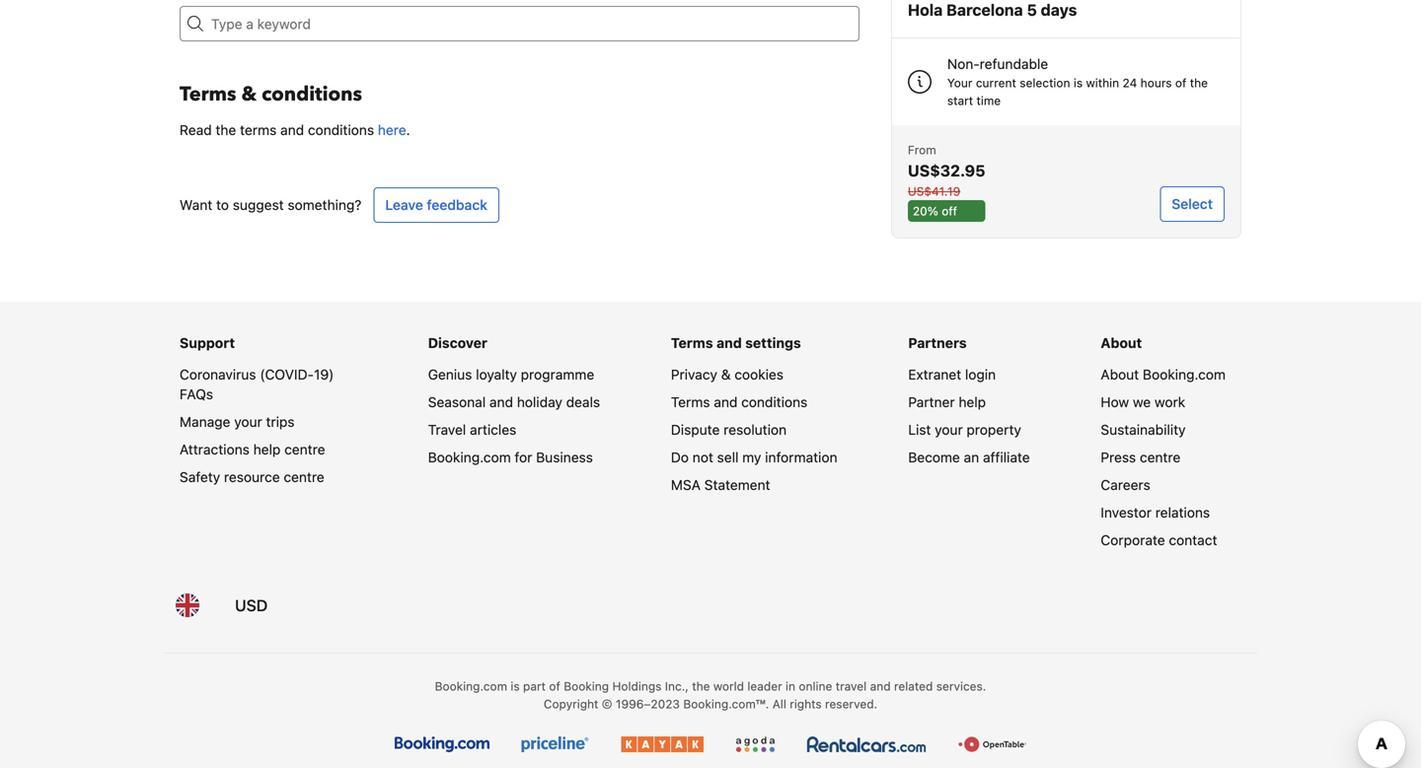 Task type: locate. For each thing, give the bounding box(es) containing it.
about up how
[[1101, 367, 1139, 383]]

business
[[536, 450, 593, 466]]

0 horizontal spatial &
[[241, 81, 257, 108]]

1 vertical spatial conditions
[[308, 122, 374, 138]]

investor
[[1101, 505, 1152, 521]]

1 vertical spatial booking.com
[[428, 450, 511, 466]]

1 vertical spatial about
[[1101, 367, 1139, 383]]

1 horizontal spatial the
[[692, 680, 710, 694]]

read the terms and conditions here .
[[180, 122, 410, 138]]

about booking.com link
[[1101, 367, 1226, 383]]

0 horizontal spatial of
[[549, 680, 561, 694]]

copyright
[[544, 698, 599, 712]]

& for terms
[[241, 81, 257, 108]]

the inside 'booking.com is part of booking holdings inc., the world leader in online travel and related services. copyright © 1996–2023 booking.com™. all rights reserved.'
[[692, 680, 710, 694]]

centre for safety resource centre
[[284, 469, 324, 486]]

booking.com image
[[395, 737, 489, 753], [395, 737, 489, 753]]

do not sell my information link
[[671, 450, 838, 466]]

1996–2023
[[616, 698, 680, 712]]

0 vertical spatial the
[[1190, 76, 1208, 90]]

faqs
[[180, 386, 213, 403]]

and right the travel
[[870, 680, 891, 694]]

rentalcars image
[[807, 737, 927, 753], [807, 737, 927, 753]]

an
[[964, 450, 979, 466]]

centre down trips
[[284, 442, 325, 458]]

want
[[180, 197, 212, 213]]

and down loyalty
[[490, 394, 513, 411]]

19)
[[314, 367, 334, 383]]

kayak image
[[621, 737, 704, 753], [621, 737, 704, 753]]

centre right resource
[[284, 469, 324, 486]]

booking.com for business
[[428, 450, 593, 466]]

leader
[[748, 680, 782, 694]]

& up terms and conditions link
[[721, 367, 731, 383]]

terms and settings
[[671, 335, 801, 351]]

and
[[280, 122, 304, 138], [717, 335, 742, 351], [490, 394, 513, 411], [714, 394, 738, 411], [870, 680, 891, 694]]

0 vertical spatial of
[[1176, 76, 1187, 90]]

is left part
[[511, 680, 520, 694]]

press
[[1101, 450, 1136, 466]]

2 vertical spatial terms
[[671, 394, 710, 411]]

manage your trips
[[180, 414, 295, 430]]

all
[[773, 698, 787, 712]]

1 horizontal spatial of
[[1176, 76, 1187, 90]]

5
[[1027, 0, 1037, 19]]

opentable image
[[958, 737, 1027, 753], [958, 737, 1027, 753]]

hola
[[908, 0, 943, 19]]

2 horizontal spatial the
[[1190, 76, 1208, 90]]

extranet
[[908, 367, 962, 383]]

within
[[1086, 76, 1120, 90]]

travel articles link
[[428, 422, 517, 438]]

the right inc.,
[[692, 680, 710, 694]]

partner help link
[[908, 394, 986, 411]]

hours
[[1141, 76, 1172, 90]]

is left the within
[[1074, 76, 1083, 90]]

holiday
[[517, 394, 563, 411]]

is inside non-refundable your current selection is within 24 hours of the start time
[[1074, 76, 1083, 90]]

booking.com inside 'booking.com is part of booking holdings inc., the world leader in online travel and related services. copyright © 1996–2023 booking.com™. all rights reserved.'
[[435, 680, 507, 694]]

conditions down 'cookies' in the right top of the page
[[741, 394, 808, 411]]

0 vertical spatial is
[[1074, 76, 1083, 90]]

1 vertical spatial terms
[[671, 335, 713, 351]]

msa statement
[[671, 477, 770, 494]]

1 vertical spatial of
[[549, 680, 561, 694]]

help down trips
[[253, 442, 281, 458]]

& up terms
[[241, 81, 257, 108]]

extranet login
[[908, 367, 996, 383]]

0 horizontal spatial is
[[511, 680, 520, 694]]

booking.com for business link
[[428, 450, 593, 466]]

from
[[908, 143, 936, 157]]

priceline.com image
[[521, 737, 589, 753], [521, 737, 589, 753]]

hola barcelona 5 days
[[908, 0, 1077, 19]]

time
[[977, 94, 1001, 108]]

conditions left here
[[308, 122, 374, 138]]

1 horizontal spatial is
[[1074, 76, 1083, 90]]

select button
[[1160, 187, 1225, 222]]

1 horizontal spatial your
[[935, 422, 963, 438]]

sustainability
[[1101, 422, 1186, 438]]

travel articles
[[428, 422, 517, 438]]

feedback
[[427, 197, 488, 213]]

articles
[[470, 422, 517, 438]]

2 vertical spatial booking.com
[[435, 680, 507, 694]]

loyalty
[[476, 367, 517, 383]]

the
[[1190, 76, 1208, 90], [216, 122, 236, 138], [692, 680, 710, 694]]

1 vertical spatial help
[[253, 442, 281, 458]]

the right "hours" on the top
[[1190, 76, 1208, 90]]

0 vertical spatial &
[[241, 81, 257, 108]]

conditions for terms & conditions
[[262, 81, 362, 108]]

1 vertical spatial is
[[511, 680, 520, 694]]

and down privacy & cookies
[[714, 394, 738, 411]]

0 vertical spatial help
[[959, 394, 986, 411]]

conditions up read the terms and conditions here .
[[262, 81, 362, 108]]

of
[[1176, 76, 1187, 90], [549, 680, 561, 694]]

Type a keyword field
[[203, 6, 860, 41]]

your down partner help
[[935, 422, 963, 438]]

off
[[942, 204, 957, 218]]

conditions
[[262, 81, 362, 108], [308, 122, 374, 138], [741, 394, 808, 411]]

privacy
[[671, 367, 718, 383]]

booking.com up the work at right bottom
[[1143, 367, 1226, 383]]

help up 'list your property' link
[[959, 394, 986, 411]]

of inside non-refundable your current selection is within 24 hours of the start time
[[1176, 76, 1187, 90]]

booking.com down travel articles
[[428, 450, 511, 466]]

0 vertical spatial booking.com
[[1143, 367, 1226, 383]]

booking
[[564, 680, 609, 694]]

terms for terms & conditions
[[180, 81, 236, 108]]

the right "read"
[[216, 122, 236, 138]]

terms up "read"
[[180, 81, 236, 108]]

become
[[908, 450, 960, 466]]

we
[[1133, 394, 1151, 411]]

terms for terms and conditions
[[671, 394, 710, 411]]

and up privacy & cookies
[[717, 335, 742, 351]]

booking.com™.
[[683, 698, 769, 712]]

centre
[[284, 442, 325, 458], [1140, 450, 1181, 466], [284, 469, 324, 486]]

2 about from the top
[[1101, 367, 1139, 383]]

leave
[[385, 197, 423, 213]]

become an affiliate
[[908, 450, 1030, 466]]

coronavirus (covid-19) faqs link
[[180, 367, 334, 403]]

booking.com for booking.com is part of booking holdings inc., the world leader in online travel and related services. copyright © 1996–2023 booking.com™. all rights reserved.
[[435, 680, 507, 694]]

not
[[693, 450, 714, 466]]

your up attractions help centre
[[234, 414, 262, 430]]

genius
[[428, 367, 472, 383]]

corporate contact
[[1101, 533, 1218, 549]]

1 horizontal spatial help
[[959, 394, 986, 411]]

your for list
[[935, 422, 963, 438]]

centre down the sustainability
[[1140, 450, 1181, 466]]

.
[[406, 122, 410, 138]]

corporate contact link
[[1101, 533, 1218, 549]]

trips
[[266, 414, 295, 430]]

agoda image
[[735, 737, 776, 753], [735, 737, 776, 753]]

0 vertical spatial terms
[[180, 81, 236, 108]]

0 horizontal spatial your
[[234, 414, 262, 430]]

1 vertical spatial the
[[216, 122, 236, 138]]

2 vertical spatial conditions
[[741, 394, 808, 411]]

press centre
[[1101, 450, 1181, 466]]

0 vertical spatial conditions
[[262, 81, 362, 108]]

support
[[180, 335, 235, 351]]

usd button
[[223, 582, 280, 630]]

and for terms and conditions
[[714, 394, 738, 411]]

terms
[[240, 122, 277, 138]]

partners
[[908, 335, 967, 351]]

of right "hours" on the top
[[1176, 76, 1187, 90]]

booking.com left part
[[435, 680, 507, 694]]

usd
[[235, 597, 268, 615]]

something?
[[288, 197, 362, 213]]

1 horizontal spatial &
[[721, 367, 731, 383]]

0 vertical spatial about
[[1101, 335, 1142, 351]]

careers
[[1101, 477, 1151, 494]]

part
[[523, 680, 546, 694]]

2 vertical spatial the
[[692, 680, 710, 694]]

your
[[234, 414, 262, 430], [935, 422, 963, 438]]

1 vertical spatial &
[[721, 367, 731, 383]]

terms up privacy
[[671, 335, 713, 351]]

1 about from the top
[[1101, 335, 1142, 351]]

of right part
[[549, 680, 561, 694]]

about up about booking.com
[[1101, 335, 1142, 351]]

(covid-
[[260, 367, 314, 383]]

©
[[602, 698, 613, 712]]

terms down privacy
[[671, 394, 710, 411]]

0 horizontal spatial help
[[253, 442, 281, 458]]

investor relations link
[[1101, 505, 1210, 521]]



Task type: describe. For each thing, give the bounding box(es) containing it.
suggest
[[233, 197, 284, 213]]

days
[[1041, 0, 1077, 19]]

is inside 'booking.com is part of booking holdings inc., the world leader in online travel and related services. copyright © 1996–2023 booking.com™. all rights reserved.'
[[511, 680, 520, 694]]

partner help
[[908, 394, 986, 411]]

my
[[743, 450, 761, 466]]

of inside 'booking.com is part of booking holdings inc., the world leader in online travel and related services. copyright © 1996–2023 booking.com™. all rights reserved.'
[[549, 680, 561, 694]]

here link
[[378, 122, 406, 138]]

about booking.com
[[1101, 367, 1226, 383]]

genius loyalty programme
[[428, 367, 594, 383]]

discover
[[428, 335, 487, 351]]

list
[[908, 422, 931, 438]]

related
[[894, 680, 933, 694]]

work
[[1155, 394, 1186, 411]]

want to suggest something?
[[180, 197, 362, 213]]

for
[[515, 450, 532, 466]]

how we work link
[[1101, 394, 1186, 411]]

become an affiliate link
[[908, 450, 1030, 466]]

non-
[[948, 56, 980, 72]]

coronavirus (covid-19) faqs
[[180, 367, 334, 403]]

inc.,
[[665, 680, 689, 694]]

and right terms
[[280, 122, 304, 138]]

online
[[799, 680, 832, 694]]

manage your trips link
[[180, 414, 295, 430]]

affiliate
[[983, 450, 1030, 466]]

settings
[[745, 335, 801, 351]]

reserved.
[[825, 698, 878, 712]]

your for manage
[[234, 414, 262, 430]]

sell
[[717, 450, 739, 466]]

msa
[[671, 477, 701, 494]]

cookies
[[735, 367, 784, 383]]

us$41.19
[[908, 185, 961, 198]]

and for terms and settings
[[717, 335, 742, 351]]

to
[[216, 197, 229, 213]]

resolution
[[724, 422, 787, 438]]

msa statement link
[[671, 477, 770, 494]]

contact
[[1169, 533, 1218, 549]]

dispute resolution link
[[671, 422, 787, 438]]

booking.com is part of booking holdings inc., the world leader in online travel and related services. copyright © 1996–2023 booking.com™. all rights reserved.
[[435, 680, 986, 712]]

how
[[1101, 394, 1129, 411]]

20%
[[913, 204, 939, 218]]

privacy & cookies
[[671, 367, 784, 383]]

holdings
[[612, 680, 662, 694]]

about for about booking.com
[[1101, 367, 1139, 383]]

list your property link
[[908, 422, 1022, 438]]

property
[[967, 422, 1022, 438]]

attractions help centre link
[[180, 442, 325, 458]]

terms and conditions
[[671, 394, 808, 411]]

and inside 'booking.com is part of booking holdings inc., the world leader in online travel and related services. copyright © 1996–2023 booking.com™. all rights reserved.'
[[870, 680, 891, 694]]

help for attractions
[[253, 442, 281, 458]]

relations
[[1156, 505, 1210, 521]]

seasonal
[[428, 394, 486, 411]]

barcelona
[[947, 0, 1023, 19]]

booking.com for booking.com for business
[[428, 450, 511, 466]]

non-refundable your current selection is within 24 hours of the start time
[[948, 56, 1208, 108]]

information
[[765, 450, 838, 466]]

start
[[948, 94, 973, 108]]

login
[[965, 367, 996, 383]]

rights
[[790, 698, 822, 712]]

investor relations
[[1101, 505, 1210, 521]]

your
[[948, 76, 973, 90]]

help for partner
[[959, 394, 986, 411]]

about for about
[[1101, 335, 1142, 351]]

resource
[[224, 469, 280, 486]]

sustainability link
[[1101, 422, 1186, 438]]

leave feedback
[[385, 197, 488, 213]]

genius loyalty programme link
[[428, 367, 594, 383]]

how we work
[[1101, 394, 1186, 411]]

conditions for terms and conditions
[[741, 394, 808, 411]]

refundable
[[980, 56, 1049, 72]]

0 horizontal spatial the
[[216, 122, 236, 138]]

select
[[1172, 196, 1213, 212]]

terms & conditions
[[180, 81, 362, 108]]

24
[[1123, 76, 1137, 90]]

manage
[[180, 414, 230, 430]]

us$32.95
[[908, 161, 986, 180]]

extranet login link
[[908, 367, 996, 383]]

and for seasonal and holiday deals
[[490, 394, 513, 411]]

partner
[[908, 394, 955, 411]]

travel
[[428, 422, 466, 438]]

read
[[180, 122, 212, 138]]

in
[[786, 680, 796, 694]]

corporate
[[1101, 533, 1165, 549]]

seasonal and holiday deals
[[428, 394, 600, 411]]

terms for terms and settings
[[671, 335, 713, 351]]

& for privacy
[[721, 367, 731, 383]]

here
[[378, 122, 406, 138]]

do not sell my information
[[671, 450, 838, 466]]

safety
[[180, 469, 220, 486]]

centre for attractions help centre
[[284, 442, 325, 458]]

attractions
[[180, 442, 250, 458]]

the inside non-refundable your current selection is within 24 hours of the start time
[[1190, 76, 1208, 90]]

coronavirus
[[180, 367, 256, 383]]



Task type: vqa. For each thing, say whether or not it's contained in the screenshot.
resource
yes



